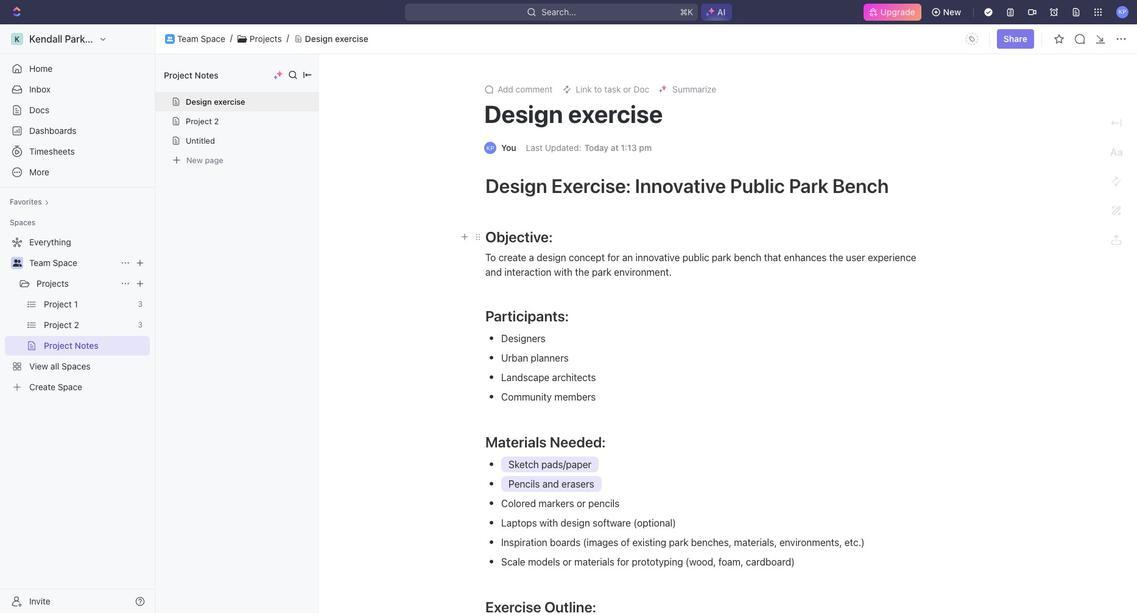 Task type: vqa. For each thing, say whether or not it's contained in the screenshot.
'Search'
no



Task type: describe. For each thing, give the bounding box(es) containing it.
upgrade link
[[864, 4, 922, 21]]

dashboards
[[29, 126, 77, 136]]

materials needed:
[[486, 434, 606, 451]]

or inside dropdown button
[[623, 84, 632, 94]]

participants:
[[486, 308, 569, 325]]

1
[[74, 299, 78, 310]]

materials
[[486, 434, 547, 451]]

create
[[499, 252, 527, 263]]

user group image for rightmost team space link
[[167, 36, 173, 41]]

prototyping
[[632, 557, 683, 568]]

urban planners
[[501, 353, 569, 364]]

sketch pads/paper
[[509, 459, 592, 470]]

untitled
[[186, 136, 215, 146]]

innovative
[[636, 252, 680, 263]]

sketch
[[509, 459, 539, 470]]

1 horizontal spatial exercise
[[335, 33, 368, 44]]

an
[[622, 252, 633, 263]]

1 vertical spatial design
[[561, 518, 590, 529]]

and inside to create a design concept for an innovative public park bench that enhances the user experience and interaction with the park environment.
[[486, 267, 502, 278]]

landscape
[[501, 372, 550, 383]]

1 vertical spatial kp
[[486, 144, 494, 152]]

notes inside tree
[[75, 341, 99, 351]]

user
[[846, 252, 866, 263]]

pencils
[[509, 479, 540, 490]]

parks's
[[65, 34, 98, 44]]

page
[[205, 155, 223, 165]]

projects inside sidebar navigation
[[37, 278, 69, 289]]

dropdown menu image
[[963, 29, 982, 49]]

(wood,
[[686, 557, 716, 568]]

erasers
[[562, 479, 594, 490]]

create space
[[29, 382, 82, 392]]

(optional)
[[634, 518, 676, 529]]

kendall parks's workspace
[[29, 34, 151, 44]]

you
[[501, 143, 516, 153]]

0 horizontal spatial team space link
[[29, 253, 116, 273]]

task
[[605, 84, 621, 94]]

user group image for the left team space link
[[12, 260, 22, 267]]

public
[[683, 252, 710, 263]]

to create a design concept for an innovative public park bench that enhances the user experience and interaction with the park environment.
[[486, 252, 919, 278]]

pencils and erasers
[[509, 479, 594, 490]]

team inside sidebar navigation
[[29, 258, 50, 268]]

add
[[498, 84, 513, 94]]

designers
[[501, 333, 546, 344]]

or for materials
[[563, 557, 572, 568]]

project for project 1 link
[[44, 299, 72, 310]]

boards
[[550, 537, 581, 548]]

materials
[[575, 557, 615, 568]]

objective:
[[486, 228, 553, 246]]

home link
[[5, 59, 150, 79]]

1 horizontal spatial design exercise
[[305, 33, 368, 44]]

with inside to create a design concept for an innovative public park bench that enhances the user experience and interaction with the park environment.
[[554, 267, 573, 278]]

kp button
[[1113, 2, 1133, 22]]

comment
[[516, 84, 553, 94]]

benches,
[[691, 537, 732, 548]]

more
[[29, 167, 49, 177]]

a
[[529, 252, 534, 263]]

share
[[1004, 34, 1028, 44]]

link to task or doc button
[[558, 81, 654, 98]]

more button
[[5, 163, 150, 182]]

inbox
[[29, 84, 51, 94]]

markers
[[539, 498, 574, 509]]

existing
[[633, 537, 667, 548]]

pencils
[[589, 498, 620, 509]]

summarize
[[673, 84, 717, 94]]

kendall
[[29, 34, 62, 44]]

interaction
[[505, 267, 552, 278]]

project notes inside sidebar navigation
[[44, 341, 99, 351]]

0 vertical spatial park
[[712, 252, 732, 263]]

team space for rightmost team space link
[[177, 33, 225, 44]]

(images
[[583, 537, 619, 548]]

doc
[[634, 84, 650, 94]]

pm
[[639, 143, 652, 153]]

new for new
[[944, 7, 961, 17]]

docs link
[[5, 101, 150, 120]]

community members
[[501, 392, 596, 403]]

colored markers or pencils
[[501, 498, 620, 509]]

0 horizontal spatial projects link
[[37, 274, 116, 294]]

create
[[29, 382, 55, 392]]

create space link
[[5, 378, 147, 397]]

0 horizontal spatial exercise
[[214, 97, 245, 107]]

that
[[764, 252, 782, 263]]

view all spaces link
[[5, 357, 147, 377]]

for inside to create a design concept for an innovative public park bench that enhances the user experience and interaction with the park environment.
[[608, 252, 620, 263]]

park
[[789, 174, 829, 197]]

at
[[611, 143, 619, 153]]

today
[[585, 143, 609, 153]]

timesheets link
[[5, 142, 150, 161]]

1 horizontal spatial notes
[[195, 70, 219, 80]]

1 horizontal spatial team space link
[[177, 33, 225, 44]]

innovative
[[635, 174, 726, 197]]

to
[[486, 252, 496, 263]]

everything
[[29, 237, 71, 247]]



Task type: locate. For each thing, give the bounding box(es) containing it.
1 vertical spatial the
[[575, 267, 590, 278]]

needed:
[[550, 434, 606, 451]]

favorites
[[10, 197, 42, 207]]

0 vertical spatial team
[[177, 33, 199, 44]]

2 down 1
[[74, 320, 79, 330]]

2 3 from the top
[[138, 320, 143, 330]]

exercise
[[335, 33, 368, 44], [214, 97, 245, 107], [568, 99, 663, 128]]

1 horizontal spatial and
[[543, 479, 559, 490]]

space inside create space link
[[58, 382, 82, 392]]

tree containing everything
[[5, 233, 150, 397]]

inbox link
[[5, 80, 150, 99]]

0 vertical spatial projects
[[250, 33, 282, 44]]

or for pencils
[[577, 498, 586, 509]]

2 inside tree
[[74, 320, 79, 330]]

link
[[576, 84, 592, 94]]

notes
[[195, 70, 219, 80], [75, 341, 99, 351]]

2 up 'untitled'
[[214, 116, 219, 126]]

3 right project 1 link
[[138, 300, 143, 309]]

the left user
[[829, 252, 844, 263]]

1 horizontal spatial kp
[[1119, 8, 1127, 15]]

2 horizontal spatial park
[[712, 252, 732, 263]]

1 horizontal spatial project notes
[[164, 70, 219, 80]]

1 vertical spatial 2
[[74, 320, 79, 330]]

1 horizontal spatial 2
[[214, 116, 219, 126]]

to
[[594, 84, 602, 94]]

0 vertical spatial 2
[[214, 116, 219, 126]]

1 vertical spatial with
[[540, 518, 558, 529]]

all
[[51, 361, 59, 372]]

1 horizontal spatial project 2
[[186, 116, 219, 126]]

1 vertical spatial project 2
[[44, 320, 79, 330]]

0 horizontal spatial the
[[575, 267, 590, 278]]

0 vertical spatial with
[[554, 267, 573, 278]]

0 vertical spatial 3
[[138, 300, 143, 309]]

0 vertical spatial notes
[[195, 70, 219, 80]]

2 horizontal spatial design exercise
[[484, 99, 663, 128]]

new for new page
[[186, 155, 203, 165]]

0 horizontal spatial park
[[592, 267, 612, 278]]

0 horizontal spatial spaces
[[10, 218, 36, 227]]

0 vertical spatial team space
[[177, 33, 225, 44]]

2 horizontal spatial or
[[623, 84, 632, 94]]

or down boards at bottom
[[563, 557, 572, 568]]

project inside project notes link
[[44, 341, 73, 351]]

1 vertical spatial or
[[577, 498, 586, 509]]

1 vertical spatial team
[[29, 258, 50, 268]]

kp inside dropdown button
[[1119, 8, 1127, 15]]

sidebar navigation
[[0, 24, 158, 614]]

and
[[486, 267, 502, 278], [543, 479, 559, 490]]

1 horizontal spatial new
[[944, 7, 961, 17]]

architects
[[552, 372, 596, 383]]

3 up project notes link
[[138, 320, 143, 330]]

3 for 2
[[138, 320, 143, 330]]

upgrade
[[881, 7, 916, 17]]

planners
[[531, 353, 569, 364]]

inspiration boards (images of existing park benches, materials, environments, etc.)
[[501, 537, 865, 548]]

1 horizontal spatial or
[[577, 498, 586, 509]]

team
[[177, 33, 199, 44], [29, 258, 50, 268]]

0 vertical spatial design
[[537, 252, 566, 263]]

0 vertical spatial spaces
[[10, 218, 36, 227]]

tree
[[5, 233, 150, 397]]

tree inside sidebar navigation
[[5, 233, 150, 397]]

space for the left team space link
[[53, 258, 77, 268]]

0 vertical spatial new
[[944, 7, 961, 17]]

home
[[29, 63, 53, 74]]

laptops with design software (optional)
[[501, 518, 676, 529]]

the down "concept"
[[575, 267, 590, 278]]

1:13
[[621, 143, 637, 153]]

projects link
[[250, 33, 282, 44], [37, 274, 116, 294]]

⌘k
[[680, 7, 693, 17]]

enhances
[[784, 252, 827, 263]]

new button
[[926, 2, 969, 22]]

project 2 up 'untitled'
[[186, 116, 219, 126]]

park right public
[[712, 252, 732, 263]]

1 horizontal spatial team
[[177, 33, 199, 44]]

project 2 inside sidebar navigation
[[44, 320, 79, 330]]

experience
[[868, 252, 917, 263]]

1 vertical spatial for
[[617, 557, 630, 568]]

0 horizontal spatial notes
[[75, 341, 99, 351]]

timesheets
[[29, 146, 75, 157]]

add comment
[[498, 84, 553, 94]]

2 vertical spatial space
[[58, 382, 82, 392]]

1 horizontal spatial the
[[829, 252, 844, 263]]

or down erasers
[[577, 498, 586, 509]]

1 vertical spatial project notes
[[44, 341, 99, 351]]

cardboard)
[[746, 557, 795, 568]]

0 vertical spatial project 2
[[186, 116, 219, 126]]

laptops
[[501, 518, 537, 529]]

new page
[[186, 155, 223, 165]]

kp
[[1119, 8, 1127, 15], [486, 144, 494, 152]]

design inside to create a design concept for an innovative public park bench that enhances the user experience and interaction with the park environment.
[[537, 252, 566, 263]]

materials,
[[734, 537, 777, 548]]

project for project notes link
[[44, 341, 73, 351]]

view
[[29, 361, 48, 372]]

new inside new button
[[944, 7, 961, 17]]

space for rightmost team space link
[[201, 33, 225, 44]]

0 horizontal spatial kp
[[486, 144, 494, 152]]

0 horizontal spatial new
[[186, 155, 203, 165]]

1 vertical spatial user group image
[[12, 260, 22, 267]]

dashboards link
[[5, 121, 150, 141]]

0 vertical spatial projects link
[[250, 33, 282, 44]]

0 horizontal spatial design exercise
[[186, 97, 245, 107]]

1 vertical spatial projects
[[37, 278, 69, 289]]

search...
[[542, 7, 576, 17]]

design right a
[[537, 252, 566, 263]]

1 horizontal spatial user group image
[[167, 36, 173, 41]]

1 horizontal spatial team space
[[177, 33, 225, 44]]

project 2 down project 1
[[44, 320, 79, 330]]

new right upgrade
[[944, 7, 961, 17]]

with
[[554, 267, 573, 278], [540, 518, 558, 529]]

project 1 link
[[44, 295, 133, 314]]

park down "concept"
[[592, 267, 612, 278]]

user group image inside sidebar navigation
[[12, 260, 22, 267]]

0 vertical spatial team space link
[[177, 33, 225, 44]]

k
[[14, 34, 20, 44]]

public
[[730, 174, 785, 197]]

0 horizontal spatial and
[[486, 267, 502, 278]]

scale models or materials for prototyping (wood, foam, cardboard)
[[501, 557, 795, 568]]

park up the prototyping
[[669, 537, 689, 548]]

1 vertical spatial notes
[[75, 341, 99, 351]]

0 horizontal spatial or
[[563, 557, 572, 568]]

favorites button
[[5, 195, 54, 210]]

project inside project 1 link
[[44, 299, 72, 310]]

0 vertical spatial user group image
[[167, 36, 173, 41]]

spaces up create space link
[[62, 361, 90, 372]]

project notes link
[[44, 336, 147, 356]]

1 horizontal spatial spaces
[[62, 361, 90, 372]]

project for project 2 link
[[44, 320, 72, 330]]

1 horizontal spatial park
[[669, 537, 689, 548]]

1 vertical spatial spaces
[[62, 361, 90, 372]]

project inside project 2 link
[[44, 320, 72, 330]]

0 horizontal spatial user group image
[[12, 260, 22, 267]]

design up boards at bottom
[[561, 518, 590, 529]]

0 vertical spatial for
[[608, 252, 620, 263]]

everything link
[[5, 233, 147, 252]]

docs
[[29, 105, 49, 115]]

0 vertical spatial project notes
[[164, 70, 219, 80]]

pads/paper
[[542, 459, 592, 470]]

project notes
[[164, 70, 219, 80], [44, 341, 99, 351]]

and down "to"
[[486, 267, 502, 278]]

0 horizontal spatial project notes
[[44, 341, 99, 351]]

concept
[[569, 252, 605, 263]]

updated:
[[545, 143, 582, 153]]

0 vertical spatial space
[[201, 33, 225, 44]]

1 horizontal spatial projects
[[250, 33, 282, 44]]

new left page
[[186, 155, 203, 165]]

1 vertical spatial space
[[53, 258, 77, 268]]

members
[[555, 392, 596, 403]]

scale
[[501, 557, 526, 568]]

for down of
[[617, 557, 630, 568]]

new
[[944, 7, 961, 17], [186, 155, 203, 165]]

team space for the left team space link
[[29, 258, 77, 268]]

1 vertical spatial park
[[592, 267, 612, 278]]

project 1
[[44, 299, 78, 310]]

user group image
[[167, 36, 173, 41], [12, 260, 22, 267]]

project
[[164, 70, 193, 80], [186, 116, 212, 126], [44, 299, 72, 310], [44, 320, 72, 330], [44, 341, 73, 351]]

team space inside sidebar navigation
[[29, 258, 77, 268]]

design
[[537, 252, 566, 263], [561, 518, 590, 529]]

2 vertical spatial or
[[563, 557, 572, 568]]

project 2 link
[[44, 316, 133, 335]]

urban
[[501, 353, 528, 364]]

inspiration
[[501, 537, 548, 548]]

0 horizontal spatial project 2
[[44, 320, 79, 330]]

1 vertical spatial and
[[543, 479, 559, 490]]

team space link
[[177, 33, 225, 44], [29, 253, 116, 273]]

0 vertical spatial or
[[623, 84, 632, 94]]

2
[[214, 116, 219, 126], [74, 320, 79, 330]]

and down sketch pads/paper
[[543, 479, 559, 490]]

colored
[[501, 498, 536, 509]]

2 vertical spatial park
[[669, 537, 689, 548]]

0 horizontal spatial 2
[[74, 320, 79, 330]]

ai
[[718, 7, 726, 17]]

for left the an
[[608, 252, 620, 263]]

1 vertical spatial new
[[186, 155, 203, 165]]

design exercise: innovative public park bench
[[486, 174, 889, 197]]

1 vertical spatial 3
[[138, 320, 143, 330]]

1 vertical spatial team space
[[29, 258, 77, 268]]

0 vertical spatial and
[[486, 267, 502, 278]]

0 vertical spatial kp
[[1119, 8, 1127, 15]]

link to task or doc
[[576, 84, 650, 94]]

last updated: today at 1:13 pm
[[526, 143, 652, 153]]

park
[[712, 252, 732, 263], [592, 267, 612, 278], [669, 537, 689, 548]]

2 horizontal spatial exercise
[[568, 99, 663, 128]]

view all spaces
[[29, 361, 90, 372]]

1 vertical spatial projects link
[[37, 274, 116, 294]]

or left doc
[[623, 84, 632, 94]]

spaces down favorites on the top left of page
[[10, 218, 36, 227]]

0 horizontal spatial team space
[[29, 258, 77, 268]]

with down markers
[[540, 518, 558, 529]]

spaces inside tree
[[62, 361, 90, 372]]

1 vertical spatial team space link
[[29, 253, 116, 273]]

with down "concept"
[[554, 267, 573, 278]]

0 horizontal spatial projects
[[37, 278, 69, 289]]

1 horizontal spatial projects link
[[250, 33, 282, 44]]

kendall parks's workspace, , element
[[11, 33, 23, 45]]

models
[[528, 557, 560, 568]]

0 vertical spatial the
[[829, 252, 844, 263]]

0 horizontal spatial team
[[29, 258, 50, 268]]

1 3 from the top
[[138, 300, 143, 309]]

exercise:
[[552, 174, 631, 197]]

3 for 1
[[138, 300, 143, 309]]



